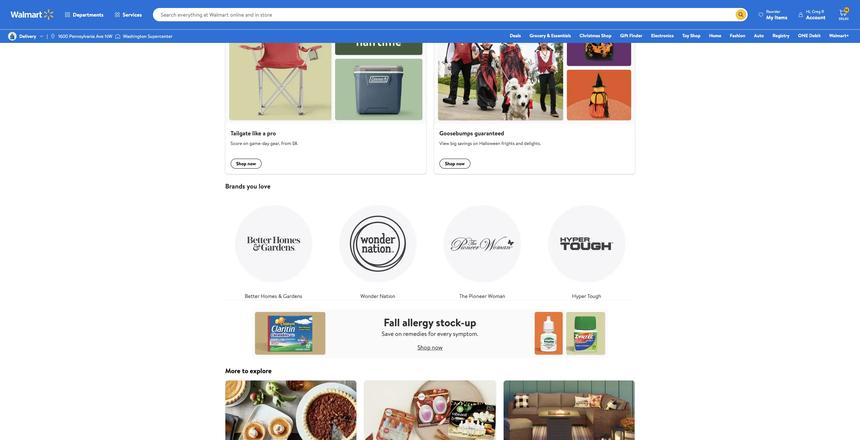Task type: locate. For each thing, give the bounding box(es) containing it.
on right save at the bottom
[[395, 330, 402, 338]]

the pioneer woman link
[[434, 195, 531, 300]]

like
[[252, 129, 262, 137]]

supercenter
[[148, 33, 173, 40]]

homes
[[261, 292, 277, 300]]

the pioneer woman
[[460, 292, 506, 300]]

0 horizontal spatial now
[[248, 160, 256, 167]]

& right homes
[[279, 292, 282, 300]]

deals link
[[507, 32, 524, 39]]

toy
[[683, 32, 690, 39]]

gardens
[[283, 292, 302, 300]]

auto
[[755, 32, 764, 39]]

electronics link
[[649, 32, 677, 39]]

now down 'game-' at the top left
[[248, 160, 256, 167]]

reorder
[[767, 8, 781, 14]]

0 vertical spatial list
[[221, 11, 639, 174]]

on inside the fall allergy stock-up save on remedies for every symptom.
[[395, 330, 402, 338]]

2 horizontal spatial on
[[473, 140, 478, 147]]

0 horizontal spatial  image
[[8, 32, 17, 41]]

services button
[[109, 7, 148, 23]]

love
[[259, 182, 271, 190]]

view
[[440, 140, 450, 147]]

2 vertical spatial list
[[221, 380, 639, 440]]

shop inside 'tailgate like a pro' list item
[[236, 160, 247, 167]]

list
[[221, 11, 639, 174], [221, 190, 639, 300], [221, 380, 639, 440]]

&
[[547, 32, 550, 39], [279, 292, 282, 300]]

hyper
[[572, 292, 587, 300]]

on inside goosebumps guaranteed view big savings on halloween frights and delights.
[[473, 140, 478, 147]]

2 horizontal spatial shop now
[[445, 160, 465, 167]]

hi,
[[807, 8, 812, 14]]

now inside 'tailgate like a pro' list item
[[248, 160, 256, 167]]

goosebumps guaranteed view big savings on halloween frights and delights.
[[440, 129, 541, 147]]

one
[[799, 32, 809, 39]]

and
[[516, 140, 523, 147]]

1 horizontal spatial  image
[[50, 34, 56, 39]]

shop down big
[[445, 160, 456, 167]]

1 vertical spatial list
[[221, 190, 639, 300]]

my
[[767, 13, 774, 21]]

now down savings
[[457, 160, 465, 167]]

2 list item from the left
[[361, 380, 500, 440]]

on right savings
[[473, 140, 478, 147]]

christmas
[[580, 32, 601, 39]]

big
[[451, 140, 457, 147]]

gift finder
[[621, 32, 643, 39]]

allergy
[[403, 315, 434, 330]]

pro
[[267, 129, 276, 137]]

gift
[[621, 32, 629, 39]]

on
[[243, 140, 249, 147], [473, 140, 478, 147], [395, 330, 402, 338]]

explore
[[250, 366, 272, 375]]

shop now link
[[418, 343, 443, 352]]

3 list from the top
[[221, 380, 639, 440]]

list item
[[221, 380, 361, 440], [361, 380, 500, 440], [500, 380, 639, 440]]

 image
[[115, 33, 120, 40]]

now down for
[[432, 343, 443, 352]]

a
[[263, 129, 266, 137]]

to
[[242, 366, 248, 375]]

on for tailgate
[[243, 140, 249, 147]]

0 vertical spatial &
[[547, 32, 550, 39]]

now inside goosebumps guaranteed list item
[[457, 160, 465, 167]]

goosebumps guaranteed list item
[[430, 11, 639, 174]]

deals
[[510, 32, 521, 39]]

fall
[[384, 315, 400, 330]]

shop
[[602, 32, 612, 39], [691, 32, 701, 39], [236, 160, 247, 167], [445, 160, 456, 167], [418, 343, 431, 352]]

essentials
[[552, 32, 571, 39]]

0 horizontal spatial on
[[243, 140, 249, 147]]

hyper tough
[[572, 292, 602, 300]]

walmart image
[[11, 9, 54, 20]]

& right grocery
[[547, 32, 550, 39]]

1600
[[58, 33, 68, 40]]

 image left delivery
[[8, 32, 17, 41]]

on for fall
[[395, 330, 402, 338]]

wonder
[[361, 292, 379, 300]]

list containing better homes & gardens
[[221, 190, 639, 300]]

list for brands you love
[[221, 190, 639, 300]]

shop now down score
[[236, 160, 256, 167]]

grocery
[[530, 32, 546, 39]]

0 horizontal spatial shop now
[[236, 160, 256, 167]]

gear,
[[271, 140, 280, 147]]

grocery & essentials
[[530, 32, 571, 39]]

2 list from the top
[[221, 190, 639, 300]]

shop now
[[236, 160, 256, 167], [445, 160, 465, 167], [418, 343, 443, 352]]

 image
[[8, 32, 17, 41], [50, 34, 56, 39]]

christmas shop link
[[577, 32, 615, 39]]

shop now down big
[[445, 160, 465, 167]]

1 horizontal spatial on
[[395, 330, 402, 338]]

1600 pennsylvania ave nw
[[58, 33, 112, 40]]

shop down score
[[236, 160, 247, 167]]

fashion link
[[727, 32, 749, 39]]

more to explore
[[225, 366, 272, 375]]

clear search field text image
[[728, 12, 734, 17]]

16
[[845, 7, 849, 13]]

on inside tailgate like a pro score on game-day gear, from $8.
[[243, 140, 249, 147]]

2 horizontal spatial now
[[457, 160, 465, 167]]

fall energy stock-up. save on remedies for every symptom. shop now. image
[[253, 308, 608, 358]]

delivery
[[19, 33, 36, 40]]

you
[[247, 182, 257, 190]]

now
[[248, 160, 256, 167], [457, 160, 465, 167], [432, 343, 443, 352]]

delights.
[[525, 140, 541, 147]]

on right score
[[243, 140, 249, 147]]

tailgate like a pro score on game-day gear, from $8.
[[231, 129, 298, 147]]

shop now down for
[[418, 343, 443, 352]]

 image right |
[[50, 34, 56, 39]]

from
[[281, 140, 291, 147]]

1 list from the top
[[221, 11, 639, 174]]

walmart+ link
[[827, 32, 853, 39]]

shop now inside goosebumps guaranteed list item
[[445, 160, 465, 167]]

1 vertical spatial &
[[279, 292, 282, 300]]

more
[[225, 366, 241, 375]]

shop right toy
[[691, 32, 701, 39]]

list containing tailgate like a pro
[[221, 11, 639, 174]]

shop now inside 'tailgate like a pro' list item
[[236, 160, 256, 167]]

guaranteed
[[475, 129, 505, 137]]

now for view
[[457, 160, 465, 167]]

washington supercenter
[[123, 33, 173, 40]]



Task type: describe. For each thing, give the bounding box(es) containing it.
up
[[465, 315, 477, 330]]

greg
[[813, 8, 821, 14]]

|
[[47, 33, 48, 40]]

better homes & gardens
[[245, 292, 302, 300]]

fashion
[[730, 32, 746, 39]]

shop down for
[[418, 343, 431, 352]]

washington
[[123, 33, 147, 40]]

hyper tough link
[[539, 195, 635, 300]]

score
[[231, 140, 242, 147]]

ave
[[96, 33, 104, 40]]

search icon image
[[739, 12, 744, 17]]

goosebumps
[[440, 129, 473, 137]]

finder
[[630, 32, 643, 39]]

christmas shop
[[580, 32, 612, 39]]

pennsylvania
[[69, 33, 95, 40]]

1 horizontal spatial shop now
[[418, 343, 443, 352]]

walmart+
[[830, 32, 850, 39]]

r
[[822, 8, 825, 14]]

1 list item from the left
[[221, 380, 361, 440]]

remedies
[[403, 330, 427, 338]]

wonder nation
[[361, 292, 396, 300]]

Search search field
[[153, 8, 748, 21]]

savings
[[458, 140, 472, 147]]

account
[[807, 13, 826, 21]]

woman
[[488, 292, 506, 300]]

hi, greg r account
[[807, 8, 826, 21]]

tailgate like a pro list item
[[221, 11, 430, 174]]

registry link
[[770, 32, 793, 39]]

stock-
[[436, 315, 465, 330]]

the
[[460, 292, 468, 300]]

better homes & gardens link
[[225, 195, 322, 300]]

electronics
[[652, 32, 674, 39]]

shop right christmas at the top right
[[602, 32, 612, 39]]

every
[[438, 330, 452, 338]]

items
[[775, 13, 788, 21]]

0 horizontal spatial &
[[279, 292, 282, 300]]

for
[[428, 330, 436, 338]]

departments
[[73, 11, 104, 18]]

list for more to explore
[[221, 380, 639, 440]]

nation
[[380, 292, 396, 300]]

reorder my items
[[767, 8, 788, 21]]

tailgate
[[231, 129, 251, 137]]

home link
[[707, 32, 725, 39]]

brands
[[225, 182, 245, 190]]

grocery & essentials link
[[527, 32, 574, 39]]

toy shop
[[683, 32, 701, 39]]

wonder nation link
[[330, 195, 426, 300]]

fall allergy stock-up save on remedies for every symptom.
[[382, 315, 479, 338]]

tough
[[588, 292, 602, 300]]

debit
[[810, 32, 821, 39]]

one debit
[[799, 32, 821, 39]]

shop now for view
[[445, 160, 465, 167]]

1 horizontal spatial &
[[547, 32, 550, 39]]

brands you love
[[225, 182, 271, 190]]

Walmart Site-Wide search field
[[153, 8, 748, 21]]

one debit link
[[796, 32, 824, 39]]

$96.80
[[839, 16, 849, 21]]

departments button
[[59, 7, 109, 23]]

pioneer
[[469, 292, 487, 300]]

game-
[[250, 140, 262, 147]]

gift finder link
[[618, 32, 646, 39]]

better
[[245, 292, 260, 300]]

home
[[710, 32, 722, 39]]

$8.
[[292, 140, 298, 147]]

3 list item from the left
[[500, 380, 639, 440]]

 image for delivery
[[8, 32, 17, 41]]

on for goosebumps
[[473, 140, 478, 147]]

shop inside goosebumps guaranteed list item
[[445, 160, 456, 167]]

day
[[262, 140, 269, 147]]

shop now for a
[[236, 160, 256, 167]]

registry
[[773, 32, 790, 39]]

 image for 1600 pennsylvania ave nw
[[50, 34, 56, 39]]

halloween
[[480, 140, 501, 147]]

1 horizontal spatial now
[[432, 343, 443, 352]]

now for a
[[248, 160, 256, 167]]

toy shop link
[[680, 32, 704, 39]]

save
[[382, 330, 394, 338]]

nw
[[105, 33, 112, 40]]

frights
[[502, 140, 515, 147]]



Task type: vqa. For each thing, say whether or not it's contained in the screenshot.
Stock-
yes



